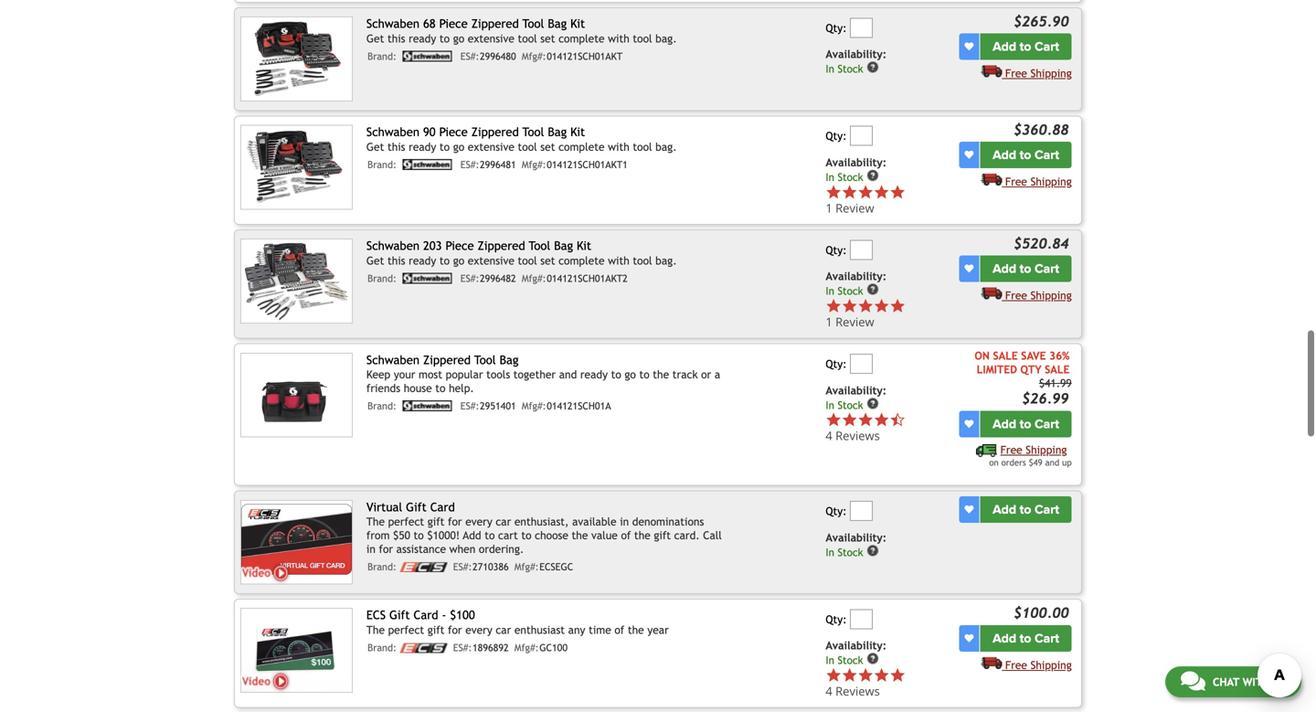 Task type: vqa. For each thing, say whether or not it's contained in the screenshot.
'007237SCH01AKTKT ECS Part #'
no



Task type: describe. For each thing, give the bounding box(es) containing it.
qty: for $265.90
[[826, 21, 847, 34]]

es#: 1896892 mfg#: gc100
[[453, 643, 568, 654]]

add down orders
[[993, 502, 1017, 517]]

3 4 reviews link from the top
[[826, 667, 956, 699]]

3 add to wish list image from the top
[[965, 505, 974, 514]]

mfg#: left ecsegc
[[515, 562, 539, 573]]

stock for schwaben 90 piece zippered tool bag kit
[[838, 171, 864, 184]]

schwaben 203 piece zippered tool bag kit link
[[367, 239, 592, 253]]

schwaben zippered tool bag link
[[367, 353, 519, 367]]

question sign image for 1 review
[[867, 169, 880, 182]]

value
[[592, 529, 618, 542]]

es#2996481 - 014121sch01akt1 - schwaben 90 piece zippered tool bag kit  - get this ready to go extensive tool set complete with tool bag. - schwaben - audi bmw volkswagen mercedes benz mini porsche image
[[241, 125, 353, 210]]

4 cart from the top
[[1035, 416, 1060, 432]]

the down denominations
[[635, 529, 651, 542]]

es#: down when
[[453, 562, 472, 573]]

$41.99
[[1040, 377, 1072, 390]]

shipping for $360.88
[[1031, 175, 1072, 188]]

schwaben 68 piece zippered tool bag kit link
[[367, 17, 585, 31]]

availability: in stock for schwaben 203 piece zippered tool bag kit
[[826, 270, 887, 297]]

gift for virtual
[[406, 500, 427, 514]]

es#: for $100.00
[[453, 643, 472, 654]]

year
[[648, 624, 669, 637]]

complete for $520.84
[[559, 254, 605, 267]]

to down most
[[436, 382, 446, 395]]

gift inside the ecs gift card - $100 the perfect gift for every car enthusiast any time of the year
[[428, 624, 445, 637]]

tools
[[487, 368, 510, 381]]

5 add to cart button from the top
[[981, 496, 1072, 523]]

house
[[404, 382, 432, 395]]

2996480
[[480, 51, 516, 62]]

2 question sign image from the top
[[867, 283, 880, 296]]

$265.90
[[1014, 13, 1070, 30]]

zippered for $265.90
[[472, 17, 519, 31]]

014121sch01a
[[547, 401, 611, 412]]

es#1896892 - gc100 - ecs gift card - $100 - the perfect gift for every car enthusiast any time of the year - ecs gift cards - audi bmw volkswagen mercedes benz mini porsche image
[[241, 608, 353, 693]]

90
[[423, 125, 436, 139]]

qty: for $520.84
[[826, 244, 847, 256]]

2996482
[[480, 273, 516, 284]]

schwaben 90 piece zippered tool bag kit get this ready to go extensive tool set complete with tool bag.
[[367, 125, 677, 153]]

to up 014121sch01a
[[611, 368, 622, 381]]

friends
[[367, 382, 401, 395]]

orders
[[1002, 458, 1027, 468]]

0 vertical spatial for
[[448, 515, 462, 528]]

add down $520.84
[[993, 261, 1017, 277]]

to down $100.00
[[1020, 631, 1032, 646]]

virtual gift card link
[[367, 500, 455, 514]]

schwaben inside the schwaben zippered tool bag keep your most popular tools together and ready to go to the track or a friends house to help.
[[367, 353, 420, 367]]

to down $520.84
[[1020, 261, 1032, 277]]

0 vertical spatial in
[[620, 515, 629, 528]]

5 stock from the top
[[838, 546, 864, 559]]

stock for schwaben zippered tool bag
[[838, 399, 864, 411]]

time
[[589, 624, 612, 637]]

4 for schwaben zippered tool bag
[[826, 427, 833, 444]]

to down $360.88
[[1020, 147, 1032, 163]]

card for $100
[[414, 608, 439, 623]]

free shipping image for $520.84
[[981, 287, 1003, 300]]

comments image
[[1181, 670, 1206, 692]]

car inside virtual gift card the perfect gift for every car enthusiast, available in denominations from $50 to $1000! add to cart to choose the value of the gift card.  call in for assistance when ordering.
[[496, 515, 511, 528]]

5 cart from the top
[[1035, 502, 1060, 517]]

free inside free shipping on orders $49 and up
[[1001, 443, 1023, 456]]

1 review for $360.88
[[826, 200, 875, 216]]

to right cart
[[522, 529, 532, 542]]

gift for ecs
[[390, 608, 410, 623]]

bag. for $520.84
[[656, 254, 677, 267]]

gc100
[[540, 643, 568, 654]]

1 for $360.88
[[826, 200, 833, 216]]

enthusiast,
[[515, 515, 569, 528]]

free shipping for $360.88
[[1006, 175, 1072, 188]]

qty
[[1021, 363, 1042, 376]]

free shipping image
[[981, 656, 1003, 669]]

review for $520.84
[[836, 313, 875, 330]]

cart for $360.88
[[1035, 147, 1060, 163]]

add down $265.90
[[993, 39, 1017, 55]]

to up ordering.
[[485, 529, 495, 542]]

zippered for $520.84
[[478, 239, 526, 253]]

with for $520.84
[[608, 254, 630, 267]]

$49
[[1029, 458, 1043, 468]]

tool for $265.90
[[523, 17, 544, 31]]

to up free shipping on orders $49 and up
[[1020, 416, 1032, 432]]

$50
[[393, 529, 411, 542]]

to left track
[[640, 368, 650, 381]]

free for $520.84
[[1006, 289, 1028, 302]]

4 add to cart from the top
[[993, 416, 1060, 432]]

free for $100.00
[[1006, 659, 1028, 671]]

complete for $265.90
[[559, 32, 605, 45]]

es#: 2710386 mfg#: ecsegc
[[453, 562, 574, 573]]

denominations
[[633, 515, 704, 528]]

5 qty: from the top
[[826, 505, 847, 518]]

us
[[1274, 676, 1287, 689]]

2996481
[[480, 159, 516, 171]]

es#: 2996482 mfg#: 014121sch01akt2
[[461, 273, 628, 284]]

from
[[367, 529, 390, 542]]

with left us on the right bottom of the page
[[1243, 676, 1270, 689]]

review for $360.88
[[836, 200, 875, 216]]

to inside schwaben 68 piece zippered tool bag kit get this ready to go extensive tool set complete with tool bag.
[[440, 32, 450, 45]]

set for $265.90
[[541, 32, 556, 45]]

schwaben for $360.88
[[367, 125, 420, 139]]

free shipping image for $360.88
[[981, 173, 1003, 186]]

schwaben - corporate logo image for $520.84
[[400, 273, 455, 284]]

in for ecs gift card - $100
[[826, 655, 835, 667]]

36%
[[1050, 349, 1070, 362]]

ecsegc
[[540, 562, 574, 573]]

availability: for schwaben 203 piece zippered tool bag kit
[[826, 270, 887, 283]]

to inside schwaben 203 piece zippered tool bag kit get this ready to go extensive tool set complete with tool bag.
[[440, 254, 450, 267]]

mfg#: for $100.00
[[515, 643, 539, 654]]

piece
[[439, 17, 468, 31]]

bag. for $360.88
[[656, 140, 677, 153]]

help.
[[449, 382, 474, 395]]

ready for $360.88
[[409, 140, 436, 153]]

in for schwaben zippered tool bag
[[826, 399, 835, 411]]

to up assistance
[[414, 529, 424, 542]]

brand: for $265.90
[[368, 51, 397, 62]]

$1000!
[[427, 529, 460, 542]]

mfg#: for $265.90
[[522, 51, 546, 62]]

$360.88
[[1014, 122, 1070, 138]]

set for $360.88
[[541, 140, 556, 153]]

availability: in stock for ecs gift card - $100
[[826, 639, 887, 667]]

add inside virtual gift card the perfect gift for every car enthusiast, available in denominations from $50 to $1000! add to cart to choose the value of the gift card.  call in for assistance when ordering.
[[463, 529, 482, 542]]

with for $360.88
[[608, 140, 630, 153]]

tool for $520.84
[[529, 239, 551, 253]]

es#2710386 - ecsegc -  virtual gift card - the perfect gift for every car enthusiast, available in denominations from $50 to $1000! add to cart to choose the value of the gift card.

call in for assistance when ordering. - ecs gift cards - audi bmw volkswagen mercedes benz mini porsche image
[[241, 500, 353, 585]]

mfg#: for $360.88
[[522, 159, 546, 171]]

reviews for schwaben zippered tool bag
[[836, 427, 880, 444]]

get for $360.88
[[367, 140, 384, 153]]

virtual
[[367, 500, 403, 514]]

get for $265.90
[[367, 32, 384, 45]]

ready for $265.90
[[409, 32, 436, 45]]

add to cart for $360.88
[[993, 147, 1060, 163]]

add to cart for $520.84
[[993, 261, 1060, 277]]

popular
[[446, 368, 483, 381]]

set for $520.84
[[541, 254, 556, 267]]

ecs gift cards - corporate logo image for $100
[[400, 643, 448, 653]]

add to cart for $265.90
[[993, 39, 1060, 55]]

68
[[423, 17, 436, 31]]

this for $265.90
[[388, 32, 406, 45]]

every inside the ecs gift card - $100 the perfect gift for every car enthusiast any time of the year
[[466, 624, 493, 637]]

extensive for $360.88
[[468, 140, 515, 153]]

kit for $265.90
[[571, 17, 585, 31]]

1 for $520.84
[[826, 313, 833, 330]]

any
[[568, 624, 586, 637]]

ready for $520.84
[[409, 254, 436, 267]]

2 4 reviews link from the top
[[826, 427, 906, 444]]

$520.84
[[1014, 236, 1070, 252]]

kit for $520.84
[[577, 239, 592, 253]]

4 qty: from the top
[[826, 357, 847, 370]]

together
[[514, 368, 556, 381]]

on sale save 36% limited qty sale $41.99 $26.99
[[975, 349, 1072, 407]]

free shipping on orders $49 and up
[[990, 443, 1072, 468]]

cart for $100.00
[[1035, 631, 1060, 646]]

es#2951401 - 014121sch01a - schwaben zippered tool bag - keep your most popular tools together and ready to go to the track or a friends house to help. - schwaben - audi bmw volkswagen mercedes benz mini porsche image
[[241, 353, 353, 438]]

kit for $360.88
[[571, 125, 585, 139]]

save
[[1022, 349, 1047, 362]]

sale
[[994, 349, 1018, 362]]

this for $360.88
[[388, 140, 406, 153]]

4 schwaben - corporate logo image from the top
[[400, 401, 455, 412]]

$100.00
[[1014, 605, 1070, 622]]

ecs
[[367, 608, 386, 623]]

schwaben - corporate logo image for $360.88
[[400, 159, 455, 170]]

es#: 2996481 mfg#: 014121sch01akt1
[[461, 159, 628, 171]]

extensive for $520.84
[[468, 254, 515, 267]]

5 add to cart from the top
[[993, 502, 1060, 517]]

0 vertical spatial gift
[[428, 515, 445, 528]]

to down $49
[[1020, 502, 1032, 517]]

and inside free shipping on orders $49 and up
[[1046, 458, 1060, 468]]

2710386
[[473, 562, 509, 573]]

add to cart for $100.00
[[993, 631, 1060, 646]]

ecs gift card - $100 link
[[367, 608, 475, 623]]

1 question sign image from the top
[[867, 61, 880, 74]]

2 1 review link from the top
[[826, 200, 906, 216]]

schwaben 68 piece zippered tool bag kit get this ready to go extensive tool set complete with tool bag.
[[367, 17, 677, 45]]

4 reviews for schwaben zippered tool bag
[[826, 427, 880, 444]]

chat
[[1213, 676, 1240, 689]]

4 1 review link from the top
[[826, 313, 906, 330]]

-
[[442, 608, 447, 623]]

4 add to cart button from the top
[[981, 411, 1072, 437]]

reviews for ecs gift card - $100
[[836, 683, 880, 699]]

1 availability: from the top
[[826, 48, 887, 61]]

es#: 2951401 mfg#: 014121sch01a
[[461, 401, 611, 412]]



Task type: locate. For each thing, give the bounding box(es) containing it.
0 vertical spatial perfect
[[388, 515, 424, 528]]

the down ecs
[[367, 624, 385, 637]]

0 vertical spatial review
[[836, 200, 875, 216]]

2 qty: from the top
[[826, 130, 847, 142]]

3 set from the top
[[541, 254, 556, 267]]

review
[[836, 200, 875, 216], [836, 313, 875, 330]]

extensive inside schwaben 68 piece zippered tool bag kit get this ready to go extensive tool set complete with tool bag.
[[468, 32, 515, 45]]

when
[[450, 543, 476, 556]]

star image
[[842, 184, 858, 200], [874, 184, 890, 200], [826, 298, 842, 314], [842, 298, 858, 314], [858, 298, 874, 314], [842, 412, 858, 428], [842, 667, 858, 683], [858, 667, 874, 683], [874, 667, 890, 683], [890, 667, 906, 683]]

4
[[826, 427, 833, 444], [826, 683, 833, 699]]

card for perfect
[[430, 500, 455, 514]]

free shipping for $100.00
[[1006, 659, 1072, 671]]

3 schwaben - corporate logo image from the top
[[400, 273, 455, 284]]

call
[[703, 529, 722, 542]]

set inside schwaben 90 piece zippered tool bag kit get this ready to go extensive tool set complete with tool bag.
[[541, 140, 556, 153]]

zippered inside schwaben 68 piece zippered tool bag kit get this ready to go extensive tool set complete with tool bag.
[[472, 17, 519, 31]]

0 vertical spatial complete
[[559, 32, 605, 45]]

your
[[394, 368, 416, 381]]

extensive up '2996481'
[[468, 140, 515, 153]]

schwaben for $265.90
[[367, 17, 420, 31]]

es#2996482 - 014121sch01akt2 - schwaben 203 piece zippered tool bag kit  - get this ready to go extensive tool set complete with tool bag. - schwaben - audi bmw volkswagen mercedes benz mini porsche image
[[241, 239, 353, 324]]

0 horizontal spatial and
[[559, 368, 577, 381]]

gift inside the ecs gift card - $100 the perfect gift for every car enthusiast any time of the year
[[390, 608, 410, 623]]

complete up 014121sch01akt
[[559, 32, 605, 45]]

1 add to cart button from the top
[[981, 34, 1072, 60]]

mfg#:
[[522, 51, 546, 62], [522, 159, 546, 171], [522, 273, 546, 284], [522, 401, 546, 412], [515, 562, 539, 573], [515, 643, 539, 654]]

bag. inside schwaben 203 piece zippered tool bag kit get this ready to go extensive tool set complete with tool bag.
[[656, 254, 677, 267]]

availability: in stock for schwaben zippered tool bag
[[826, 384, 887, 411]]

es#: for $265.90
[[461, 51, 480, 62]]

add to cart button up free shipping on orders $49 and up
[[981, 411, 1072, 437]]

get inside schwaben 203 piece zippered tool bag kit get this ready to go extensive tool set complete with tool bag.
[[367, 254, 384, 267]]

3 1 review link from the top
[[826, 298, 956, 330]]

complete inside schwaben 68 piece zippered tool bag kit get this ready to go extensive tool set complete with tool bag.
[[559, 32, 605, 45]]

0 vertical spatial get
[[367, 32, 384, 45]]

tool inside schwaben 90 piece zippered tool bag kit get this ready to go extensive tool set complete with tool bag.
[[523, 125, 544, 139]]

every up the 1896892
[[466, 624, 493, 637]]

schwaben inside schwaben 68 piece zippered tool bag kit get this ready to go extensive tool set complete with tool bag.
[[367, 17, 420, 31]]

4 question sign image from the top
[[867, 653, 880, 665]]

piece right 203 on the top of the page
[[446, 239, 474, 253]]

2 perfect from the top
[[388, 624, 424, 637]]

free shipping for $520.84
[[1006, 289, 1072, 302]]

shipping down $520.84
[[1031, 289, 1072, 302]]

mfg#: down schwaben 68 piece zippered tool bag kit get this ready to go extensive tool set complete with tool bag. on the top of the page
[[522, 51, 546, 62]]

availability: in stock
[[826, 48, 887, 75], [826, 156, 887, 184], [826, 270, 887, 297], [826, 384, 887, 411], [826, 531, 887, 559], [826, 639, 887, 667]]

1896892
[[473, 643, 509, 654]]

2 vertical spatial gift
[[428, 624, 445, 637]]

1
[[826, 200, 833, 216], [826, 313, 833, 330]]

shipping for $520.84
[[1031, 289, 1072, 302]]

shipping up $49
[[1026, 443, 1068, 456]]

extensive down schwaben 203 piece zippered tool bag kit link
[[468, 254, 515, 267]]

shipping inside free shipping on orders $49 and up
[[1026, 443, 1068, 456]]

1 vertical spatial card
[[414, 608, 439, 623]]

kit up 014121sch01akt
[[571, 17, 585, 31]]

free down $520.84
[[1006, 289, 1028, 302]]

availability: for schwaben 90 piece zippered tool bag kit
[[826, 156, 887, 169]]

perfect inside virtual gift card the perfect gift for every car enthusiast, available in denominations from $50 to $1000! add to cart to choose the value of the gift card.  call in for assistance when ordering.
[[388, 515, 424, 528]]

car
[[496, 515, 511, 528], [496, 624, 511, 637]]

1 add to cart from the top
[[993, 39, 1060, 55]]

question sign image for 4 reviews
[[867, 397, 880, 410]]

card inside the ecs gift card - $100 the perfect gift for every car enthusiast any time of the year
[[414, 608, 439, 623]]

4 free shipping from the top
[[1006, 659, 1072, 671]]

3 question sign image from the top
[[867, 544, 880, 557]]

this inside schwaben 90 piece zippered tool bag kit get this ready to go extensive tool set complete with tool bag.
[[388, 140, 406, 153]]

and left up
[[1046, 458, 1060, 468]]

1 vertical spatial zippered
[[472, 125, 519, 139]]

add to wish list image
[[965, 264, 974, 274], [965, 420, 974, 429], [965, 505, 974, 514]]

ready down 203 on the top of the page
[[409, 254, 436, 267]]

qty: for $360.88
[[826, 130, 847, 142]]

6 brand: from the top
[[368, 643, 397, 654]]

1 vertical spatial perfect
[[388, 624, 424, 637]]

free shipping image for $265.90
[[981, 65, 1003, 77]]

1 question sign image from the top
[[867, 169, 880, 182]]

go for $520.84
[[453, 254, 465, 267]]

0 vertical spatial bag.
[[656, 32, 677, 45]]

on
[[975, 349, 990, 362]]

0 vertical spatial this
[[388, 32, 406, 45]]

available
[[573, 515, 617, 528]]

in
[[620, 515, 629, 528], [367, 543, 376, 556]]

gift down -
[[428, 624, 445, 637]]

cart for $265.90
[[1035, 39, 1060, 55]]

complete inside schwaben 90 piece zippered tool bag kit get this ready to go extensive tool set complete with tool bag.
[[559, 140, 605, 153]]

brand: for $360.88
[[368, 159, 397, 171]]

add up when
[[463, 529, 482, 542]]

brand: down from
[[368, 562, 397, 573]]

None text field
[[851, 18, 873, 38], [851, 126, 873, 146], [851, 354, 873, 374], [851, 609, 873, 629], [851, 18, 873, 38], [851, 126, 873, 146], [851, 354, 873, 374], [851, 609, 873, 629]]

1 1 from the top
[[826, 200, 833, 216]]

2 4 from the top
[[826, 683, 833, 699]]

cart down $520.84
[[1035, 261, 1060, 277]]

es#: for $520.84
[[461, 273, 480, 284]]

2 extensive from the top
[[468, 140, 515, 153]]

limited
[[977, 363, 1018, 376]]

extensive up 2996480
[[468, 32, 515, 45]]

car inside the ecs gift card - $100 the perfect gift for every car enthusiast any time of the year
[[496, 624, 511, 637]]

1 vertical spatial 4 reviews
[[826, 683, 880, 699]]

5 in from the top
[[826, 546, 835, 559]]

card up "$1000!"
[[430, 500, 455, 514]]

or
[[701, 368, 712, 381]]

go for $360.88
[[453, 140, 465, 153]]

to
[[440, 32, 450, 45], [1020, 39, 1032, 55], [440, 140, 450, 153], [1020, 147, 1032, 163], [440, 254, 450, 267], [1020, 261, 1032, 277], [611, 368, 622, 381], [640, 368, 650, 381], [436, 382, 446, 395], [1020, 416, 1032, 432], [1020, 502, 1032, 517], [414, 529, 424, 542], [485, 529, 495, 542], [522, 529, 532, 542], [1020, 631, 1032, 646]]

complete inside schwaben 203 piece zippered tool bag kit get this ready to go extensive tool set complete with tool bag.
[[559, 254, 605, 267]]

set inside schwaben 68 piece zippered tool bag kit get this ready to go extensive tool set complete with tool bag.
[[541, 32, 556, 45]]

es#: left '2996481'
[[461, 159, 480, 171]]

1 stock from the top
[[838, 63, 864, 75]]

set up es#: 2996482 mfg#: 014121sch01akt2 on the top left of page
[[541, 254, 556, 267]]

zippered
[[423, 353, 471, 367]]

bag for $360.88
[[548, 125, 567, 139]]

1 add to wish list image from the top
[[965, 264, 974, 274]]

bag inside the schwaben zippered tool bag keep your most popular tools together and ready to go to the track or a friends house to help.
[[500, 353, 519, 367]]

add to cart button
[[981, 34, 1072, 60], [981, 142, 1072, 168], [981, 256, 1072, 282], [981, 411, 1072, 437], [981, 496, 1072, 523], [981, 625, 1072, 652]]

1 4 reviews from the top
[[826, 427, 880, 444]]

bag for $265.90
[[548, 17, 567, 31]]

to down $265.90
[[1020, 39, 1032, 55]]

piece for $360.88
[[439, 125, 468, 139]]

1 vertical spatial in
[[367, 543, 376, 556]]

complete
[[559, 32, 605, 45], [559, 140, 605, 153], [559, 254, 605, 267]]

2 set from the top
[[541, 140, 556, 153]]

3 complete from the top
[[559, 254, 605, 267]]

$26.99
[[1023, 391, 1070, 407]]

to inside schwaben 90 piece zippered tool bag kit get this ready to go extensive tool set complete with tool bag.
[[440, 140, 450, 153]]

schwaben - corporate logo image down house
[[400, 401, 455, 412]]

with up 014121sch01akt1
[[608, 140, 630, 153]]

gift
[[428, 515, 445, 528], [654, 529, 671, 542], [428, 624, 445, 637]]

4 schwaben from the top
[[367, 353, 420, 367]]

1 vertical spatial car
[[496, 624, 511, 637]]

in right available
[[620, 515, 629, 528]]

choose
[[535, 529, 569, 542]]

add up free shipping image
[[993, 631, 1017, 646]]

2 vertical spatial extensive
[[468, 254, 515, 267]]

go down schwaben 203 piece zippered tool bag kit link
[[453, 254, 465, 267]]

1 review for $520.84
[[826, 313, 875, 330]]

4 4 reviews link from the top
[[826, 683, 906, 699]]

6 add to cart from the top
[[993, 631, 1060, 646]]

es#: for $360.88
[[461, 159, 480, 171]]

1 vertical spatial 4
[[826, 683, 833, 699]]

add to wish list image for $100.00
[[965, 634, 974, 643]]

zippered up 2996482
[[478, 239, 526, 253]]

1 vertical spatial question sign image
[[867, 397, 880, 410]]

0 vertical spatial reviews
[[836, 427, 880, 444]]

ready inside the schwaben zippered tool bag keep your most popular tools together and ready to go to the track or a friends house to help.
[[581, 368, 608, 381]]

es#: down help.
[[461, 401, 480, 412]]

perfect inside the ecs gift card - $100 the perfect gift for every car enthusiast any time of the year
[[388, 624, 424, 637]]

brand: down 'friends'
[[368, 401, 397, 412]]

and inside the schwaben zippered tool bag keep your most popular tools together and ready to go to the track or a friends house to help.
[[559, 368, 577, 381]]

add to cart down $49
[[993, 502, 1060, 517]]

shipping
[[1031, 67, 1072, 80], [1031, 175, 1072, 188], [1031, 289, 1072, 302], [1026, 443, 1068, 456], [1031, 659, 1072, 671]]

0 vertical spatial question sign image
[[867, 169, 880, 182]]

schwaben up your
[[367, 353, 420, 367]]

for down $100
[[448, 624, 462, 637]]

2 question sign image from the top
[[867, 397, 880, 410]]

0 vertical spatial set
[[541, 32, 556, 45]]

go inside schwaben 90 piece zippered tool bag kit get this ready to go extensive tool set complete with tool bag.
[[453, 140, 465, 153]]

mfg#: down together
[[522, 401, 546, 412]]

add to cart button for $360.88
[[981, 142, 1072, 168]]

up
[[1063, 458, 1072, 468]]

6 add to cart button from the top
[[981, 625, 1072, 652]]

in for schwaben 90 piece zippered tool bag kit
[[826, 171, 835, 184]]

0 vertical spatial and
[[559, 368, 577, 381]]

question sign image
[[867, 61, 880, 74], [867, 283, 880, 296], [867, 544, 880, 557], [867, 653, 880, 665]]

ecs gift cards - corporate logo image
[[400, 563, 448, 573], [400, 643, 448, 653]]

piece right 90
[[439, 125, 468, 139]]

on
[[990, 458, 999, 468]]

go inside schwaben 203 piece zippered tool bag kit get this ready to go extensive tool set complete with tool bag.
[[453, 254, 465, 267]]

assistance
[[397, 543, 446, 556]]

1 4 reviews link from the top
[[826, 412, 956, 444]]

schwaben - corporate logo image
[[400, 51, 455, 62], [400, 159, 455, 170], [400, 273, 455, 284], [400, 401, 455, 412]]

free shipping down $360.88
[[1006, 175, 1072, 188]]

1 vertical spatial set
[[541, 140, 556, 153]]

tool up es#: 2996482 mfg#: 014121sch01akt2 on the top left of page
[[529, 239, 551, 253]]

1 get from the top
[[367, 32, 384, 45]]

for inside the ecs gift card - $100 the perfect gift for every car enthusiast any time of the year
[[448, 624, 462, 637]]

add up orders
[[993, 416, 1017, 432]]

zippered inside schwaben 203 piece zippered tool bag kit get this ready to go extensive tool set complete with tool bag.
[[478, 239, 526, 253]]

tool for $360.88
[[523, 125, 544, 139]]

1 vertical spatial gift
[[654, 529, 671, 542]]

2 vertical spatial kit
[[577, 239, 592, 253]]

1 review from the top
[[836, 200, 875, 216]]

go left track
[[625, 368, 636, 381]]

2 add to cart from the top
[[993, 147, 1060, 163]]

2 4 reviews from the top
[[826, 683, 880, 699]]

1 complete from the top
[[559, 32, 605, 45]]

tool inside schwaben 203 piece zippered tool bag kit get this ready to go extensive tool set complete with tool bag.
[[529, 239, 551, 253]]

this inside schwaben 68 piece zippered tool bag kit get this ready to go extensive tool set complete with tool bag.
[[388, 32, 406, 45]]

extensive inside schwaben 90 piece zippered tool bag kit get this ready to go extensive tool set complete with tool bag.
[[468, 140, 515, 153]]

of inside the ecs gift card - $100 the perfect gift for every car enthusiast any time of the year
[[615, 624, 625, 637]]

3 qty: from the top
[[826, 244, 847, 256]]

1 vertical spatial for
[[379, 543, 393, 556]]

get inside schwaben 90 piece zippered tool bag kit get this ready to go extensive tool set complete with tool bag.
[[367, 140, 384, 153]]

of inside virtual gift card the perfect gift for every car enthusiast, available in denominations from $50 to $1000! add to cart to choose the value of the gift card.  call in for assistance when ordering.
[[621, 529, 631, 542]]

6 availability: in stock from the top
[[826, 639, 887, 667]]

get for $520.84
[[367, 254, 384, 267]]

2 ecs gift cards - corporate logo image from the top
[[400, 643, 448, 653]]

4 stock from the top
[[838, 399, 864, 411]]

4 reviews for ecs gift card - $100
[[826, 683, 880, 699]]

every
[[466, 515, 493, 528], [466, 624, 493, 637]]

stock for ecs gift card - $100
[[838, 655, 864, 667]]

add to cart down $360.88
[[993, 147, 1060, 163]]

schwaben for $520.84
[[367, 239, 420, 253]]

0 vertical spatial 1
[[826, 200, 833, 216]]

4 in from the top
[[826, 399, 835, 411]]

0 vertical spatial zippered
[[472, 17, 519, 31]]

kit
[[571, 17, 585, 31], [571, 125, 585, 139], [577, 239, 592, 253]]

5 availability: from the top
[[826, 531, 887, 544]]

to down piece
[[440, 32, 450, 45]]

bag. inside schwaben 90 piece zippered tool bag kit get this ready to go extensive tool set complete with tool bag.
[[656, 140, 677, 153]]

piece inside schwaben 90 piece zippered tool bag kit get this ready to go extensive tool set complete with tool bag.
[[439, 125, 468, 139]]

this down schwaben 90 piece zippered tool bag kit link
[[388, 140, 406, 153]]

tool inside the schwaben zippered tool bag keep your most popular tools together and ready to go to the track or a friends house to help.
[[475, 353, 496, 367]]

0 vertical spatial extensive
[[468, 32, 515, 45]]

the inside the ecs gift card - $100 the perfect gift for every car enthusiast any time of the year
[[367, 624, 385, 637]]

0 vertical spatial piece
[[439, 125, 468, 139]]

brand: for $100.00
[[368, 643, 397, 654]]

this inside schwaben 203 piece zippered tool bag kit get this ready to go extensive tool set complete with tool bag.
[[388, 254, 406, 267]]

tool inside schwaben 68 piece zippered tool bag kit get this ready to go extensive tool set complete with tool bag.
[[523, 17, 544, 31]]

add to cart down $520.84
[[993, 261, 1060, 277]]

cart down $49
[[1035, 502, 1060, 517]]

3 this from the top
[[388, 254, 406, 267]]

2 bag. from the top
[[656, 140, 677, 153]]

4 brand: from the top
[[368, 401, 397, 412]]

1 schwaben from the top
[[367, 17, 420, 31]]

piece
[[439, 125, 468, 139], [446, 239, 474, 253]]

availability: in stock for schwaben 90 piece zippered tool bag kit
[[826, 156, 887, 184]]

bag. for $265.90
[[656, 32, 677, 45]]

kit inside schwaben 203 piece zippered tool bag kit get this ready to go extensive tool set complete with tool bag.
[[577, 239, 592, 253]]

0 vertical spatial ecs gift cards - corporate logo image
[[400, 563, 448, 573]]

2 in from the top
[[826, 171, 835, 184]]

kit inside schwaben 90 piece zippered tool bag kit get this ready to go extensive tool set complete with tool bag.
[[571, 125, 585, 139]]

ecs gift card - $100 the perfect gift for every car enthusiast any time of the year
[[367, 608, 669, 637]]

es#: 2996480 mfg#: 014121sch01akt
[[461, 51, 623, 62]]

ready inside schwaben 90 piece zippered tool bag kit get this ready to go extensive tool set complete with tool bag.
[[409, 140, 436, 153]]

brand: right es#2996482 - 014121sch01akt2 - schwaben 203 piece zippered tool bag kit  - get this ready to go extensive tool set complete with tool bag. - schwaben - audi bmw volkswagen mercedes benz mini porsche image
[[368, 273, 397, 284]]

with up 014121sch01akt
[[608, 32, 630, 45]]

add to wish list image
[[965, 42, 974, 51], [965, 151, 974, 160], [965, 634, 974, 643]]

with inside schwaben 68 piece zippered tool bag kit get this ready to go extensive tool set complete with tool bag.
[[608, 32, 630, 45]]

add to cart button for $100.00
[[981, 625, 1072, 652]]

5 availability: in stock from the top
[[826, 531, 887, 559]]

ready down 90
[[409, 140, 436, 153]]

shipping down $360.88
[[1031, 175, 1072, 188]]

0 horizontal spatial in
[[367, 543, 376, 556]]

star image
[[826, 184, 842, 200], [858, 184, 874, 200], [890, 184, 906, 200], [874, 298, 890, 314], [890, 298, 906, 314], [826, 412, 842, 428], [858, 412, 874, 428], [874, 412, 890, 428], [826, 667, 842, 683]]

and
[[559, 368, 577, 381], [1046, 458, 1060, 468]]

0 vertical spatial 1 review
[[826, 200, 875, 216]]

complete up 014121sch01akt2
[[559, 254, 605, 267]]

2 1 from the top
[[826, 313, 833, 330]]

1 vertical spatial gift
[[390, 608, 410, 623]]

3 availability: in stock from the top
[[826, 270, 887, 297]]

add to cart button down $100.00
[[981, 625, 1072, 652]]

question sign image
[[867, 169, 880, 182], [867, 397, 880, 410]]

203
[[423, 239, 442, 253]]

1 vertical spatial extensive
[[468, 140, 515, 153]]

stock for schwaben 203 piece zippered tool bag kit
[[838, 285, 864, 297]]

0 vertical spatial add to wish list image
[[965, 42, 974, 51]]

5 brand: from the top
[[368, 562, 397, 573]]

1 4 from the top
[[826, 427, 833, 444]]

schwaben zippered tool bag keep your most popular tools together and ready to go to the track or a friends house to help.
[[367, 353, 721, 395]]

chat with us link
[[1166, 667, 1302, 698]]

1 vertical spatial get
[[367, 140, 384, 153]]

this down schwaben 68 piece zippered tool bag kit 'link'
[[388, 32, 406, 45]]

0 vertical spatial gift
[[406, 500, 427, 514]]

add to wish list image for $265.90
[[965, 42, 974, 51]]

2 schwaben - corporate logo image from the top
[[400, 159, 455, 170]]

2951401
[[480, 401, 516, 412]]

None text field
[[851, 240, 873, 260], [851, 501, 873, 521], [851, 240, 873, 260], [851, 501, 873, 521]]

brand: right 'es#2996480 - 014121sch01akt - schwaben 68 piece zippered tool bag kit - get this ready to go extensive tool set complete with tool bag. - schwaben - audi bmw volkswagen mercedes benz mini porsche' image in the top of the page
[[368, 51, 397, 62]]

1 horizontal spatial in
[[620, 515, 629, 528]]

0 vertical spatial add to wish list image
[[965, 264, 974, 274]]

with
[[608, 32, 630, 45], [608, 140, 630, 153], [608, 254, 630, 267], [1243, 676, 1270, 689]]

keep
[[367, 368, 391, 381]]

2 vertical spatial add to wish list image
[[965, 634, 974, 643]]

go inside schwaben 68 piece zippered tool bag kit get this ready to go extensive tool set complete with tool bag.
[[453, 32, 465, 45]]

brand:
[[368, 51, 397, 62], [368, 159, 397, 171], [368, 273, 397, 284], [368, 401, 397, 412], [368, 562, 397, 573], [368, 643, 397, 654]]

1 every from the top
[[466, 515, 493, 528]]

every inside virtual gift card the perfect gift for every car enthusiast, available in denominations from $50 to $1000! add to cart to choose the value of the gift card.  call in for assistance when ordering.
[[466, 515, 493, 528]]

shipping for $265.90
[[1031, 67, 1072, 80]]

gift down denominations
[[654, 529, 671, 542]]

a
[[715, 368, 721, 381]]

brand: right es#2996481 - 014121sch01akt1 - schwaben 90 piece zippered tool bag kit  - get this ready to go extensive tool set complete with tool bag. - schwaben - audi bmw volkswagen mercedes benz mini porsche image
[[368, 159, 397, 171]]

free shipping for $265.90
[[1006, 67, 1072, 80]]

1 vertical spatial 1
[[826, 313, 833, 330]]

set up es#: 2996480 mfg#: 014121sch01akt
[[541, 32, 556, 45]]

of right time
[[615, 624, 625, 637]]

add to cart button down $49
[[981, 496, 1072, 523]]

1 vertical spatial 1 review
[[826, 313, 875, 330]]

schwaben 90 piece zippered tool bag kit link
[[367, 125, 585, 139]]

1 vertical spatial this
[[388, 140, 406, 153]]

2 stock from the top
[[838, 171, 864, 184]]

add to cart button down $520.84
[[981, 256, 1072, 282]]

with inside schwaben 90 piece zippered tool bag kit get this ready to go extensive tool set complete with tool bag.
[[608, 140, 630, 153]]

zippered inside schwaben 90 piece zippered tool bag kit get this ready to go extensive tool set complete with tool bag.
[[472, 125, 519, 139]]

the inside the schwaben zippered tool bag keep your most popular tools together and ready to go to the track or a friends house to help.
[[653, 368, 670, 381]]

sale
[[1045, 363, 1070, 376]]

1 vertical spatial of
[[615, 624, 625, 637]]

this
[[388, 32, 406, 45], [388, 140, 406, 153], [388, 254, 406, 267]]

es#:
[[461, 51, 480, 62], [461, 159, 480, 171], [461, 273, 480, 284], [461, 401, 480, 412], [453, 562, 472, 573], [453, 643, 472, 654]]

1 vertical spatial review
[[836, 313, 875, 330]]

1 ecs gift cards - corporate logo image from the top
[[400, 563, 448, 573]]

2 vertical spatial get
[[367, 254, 384, 267]]

get inside schwaben 68 piece zippered tool bag kit get this ready to go extensive tool set complete with tool bag.
[[367, 32, 384, 45]]

6 cart from the top
[[1035, 631, 1060, 646]]

gift
[[406, 500, 427, 514], [390, 608, 410, 623]]

every up when
[[466, 515, 493, 528]]

complete for $360.88
[[559, 140, 605, 153]]

add to cart button down $360.88
[[981, 142, 1072, 168]]

ecs gift cards - corporate logo image down 'ecs gift card - $100' link
[[400, 643, 448, 653]]

most
[[419, 368, 443, 381]]

1 vertical spatial ecs gift cards - corporate logo image
[[400, 643, 448, 653]]

2 vertical spatial bag.
[[656, 254, 677, 267]]

1 vertical spatial add to wish list image
[[965, 151, 974, 160]]

in down from
[[367, 543, 376, 556]]

2 every from the top
[[466, 624, 493, 637]]

free for $360.88
[[1006, 175, 1028, 188]]

2 the from the top
[[367, 624, 385, 637]]

2 complete from the top
[[559, 140, 605, 153]]

ecs gift cards - corporate logo image for perfect
[[400, 563, 448, 573]]

0 vertical spatial of
[[621, 529, 631, 542]]

1 vertical spatial every
[[466, 624, 493, 637]]

card inside virtual gift card the perfect gift for every car enthusiast, available in denominations from $50 to $1000! add to cart to choose the value of the gift card.  call in for assistance when ordering.
[[430, 500, 455, 514]]

free down $265.90
[[1006, 67, 1028, 80]]

2 brand: from the top
[[368, 159, 397, 171]]

1 this from the top
[[388, 32, 406, 45]]

ready inside schwaben 203 piece zippered tool bag kit get this ready to go extensive tool set complete with tool bag.
[[409, 254, 436, 267]]

1 qty: from the top
[[826, 21, 847, 34]]

2 vertical spatial complete
[[559, 254, 605, 267]]

1 review link
[[826, 184, 956, 216], [826, 200, 906, 216], [826, 298, 956, 330], [826, 313, 906, 330]]

1 extensive from the top
[[468, 32, 515, 45]]

1 vertical spatial complete
[[559, 140, 605, 153]]

the left track
[[653, 368, 670, 381]]

schwaben - corporate logo image down 203 on the top of the page
[[400, 273, 455, 284]]

the inside the ecs gift card - $100 the perfect gift for every car enthusiast any time of the year
[[628, 624, 644, 637]]

add down $360.88
[[993, 147, 1017, 163]]

bag inside schwaben 203 piece zippered tool bag kit get this ready to go extensive tool set complete with tool bag.
[[554, 239, 573, 253]]

1 reviews from the top
[[836, 427, 880, 444]]

0 vertical spatial kit
[[571, 17, 585, 31]]

1 schwaben - corporate logo image from the top
[[400, 51, 455, 62]]

virtual gift card the perfect gift for every car enthusiast, available in denominations from $50 to $1000! add to cart to choose the value of the gift card.  call in for assistance when ordering.
[[367, 500, 722, 556]]

go
[[453, 32, 465, 45], [453, 140, 465, 153], [453, 254, 465, 267], [625, 368, 636, 381]]

set inside schwaben 203 piece zippered tool bag kit get this ready to go extensive tool set complete with tool bag.
[[541, 254, 556, 267]]

014121sch01akt
[[547, 51, 623, 62]]

1 availability: in stock from the top
[[826, 48, 887, 75]]

chat with us
[[1213, 676, 1287, 689]]

bag inside schwaben 90 piece zippered tool bag kit get this ready to go extensive tool set complete with tool bag.
[[548, 125, 567, 139]]

0 vertical spatial 4
[[826, 427, 833, 444]]

3 get from the top
[[367, 254, 384, 267]]

1 in from the top
[[826, 63, 835, 75]]

1 vertical spatial kit
[[571, 125, 585, 139]]

go for $265.90
[[453, 32, 465, 45]]

zippered for $360.88
[[472, 125, 519, 139]]

1 vertical spatial bag.
[[656, 140, 677, 153]]

the left year on the bottom of page
[[628, 624, 644, 637]]

2 vertical spatial add to wish list image
[[965, 505, 974, 514]]

bag. inside schwaben 68 piece zippered tool bag kit get this ready to go extensive tool set complete with tool bag.
[[656, 32, 677, 45]]

0 vertical spatial car
[[496, 515, 511, 528]]

2 vertical spatial zippered
[[478, 239, 526, 253]]

1 vertical spatial piece
[[446, 239, 474, 253]]

1 vertical spatial add to wish list image
[[965, 420, 974, 429]]

0 vertical spatial 4 reviews
[[826, 427, 880, 444]]

go inside the schwaben zippered tool bag keep your most popular tools together and ready to go to the track or a friends house to help.
[[625, 368, 636, 381]]

bag for $520.84
[[554, 239, 573, 253]]

track
[[673, 368, 698, 381]]

perfect up $50
[[388, 515, 424, 528]]

1 car from the top
[[496, 515, 511, 528]]

add to cart button for $520.84
[[981, 256, 1072, 282]]

2 free shipping from the top
[[1006, 175, 1072, 188]]

6 availability: from the top
[[826, 639, 887, 652]]

get right 'es#2996480 - 014121sch01akt - schwaben 68 piece zippered tool bag kit - get this ready to go extensive tool set complete with tool bag. - schwaben - audi bmw volkswagen mercedes benz mini porsche' image in the top of the page
[[367, 32, 384, 45]]

free for $265.90
[[1006, 67, 1028, 80]]

half star image
[[890, 412, 906, 428]]

2 vertical spatial this
[[388, 254, 406, 267]]

2 vertical spatial set
[[541, 254, 556, 267]]

$100
[[450, 608, 475, 623]]

0 vertical spatial the
[[367, 515, 385, 528]]

2 schwaben from the top
[[367, 125, 420, 139]]

set
[[541, 32, 556, 45], [541, 140, 556, 153], [541, 254, 556, 267]]

free shipping image
[[981, 65, 1003, 77], [981, 173, 1003, 186], [981, 287, 1003, 300], [977, 445, 998, 457]]

1 horizontal spatial and
[[1046, 458, 1060, 468]]

the
[[367, 515, 385, 528], [367, 624, 385, 637]]

1 review
[[826, 200, 875, 216], [826, 313, 875, 330]]

cart down '$26.99' in the bottom right of the page
[[1035, 416, 1060, 432]]

zippered up 2996480
[[472, 17, 519, 31]]

gift right ecs
[[390, 608, 410, 623]]

2 1 review from the top
[[826, 313, 875, 330]]

3 add to cart from the top
[[993, 261, 1060, 277]]

ready up 014121sch01a
[[581, 368, 608, 381]]

3 bag. from the top
[[656, 254, 677, 267]]

reviews
[[836, 427, 880, 444], [836, 683, 880, 699]]

3 stock from the top
[[838, 285, 864, 297]]

kit inside schwaben 68 piece zippered tool bag kit get this ready to go extensive tool set complete with tool bag.
[[571, 17, 585, 31]]

schwaben left 90
[[367, 125, 420, 139]]

1 set from the top
[[541, 32, 556, 45]]

mfg#: for $520.84
[[522, 273, 546, 284]]

schwaben
[[367, 17, 420, 31], [367, 125, 420, 139], [367, 239, 420, 253], [367, 353, 420, 367]]

card
[[430, 500, 455, 514], [414, 608, 439, 623]]

bag inside schwaben 68 piece zippered tool bag kit get this ready to go extensive tool set complete with tool bag.
[[548, 17, 567, 31]]

piece inside schwaben 203 piece zippered tool bag kit get this ready to go extensive tool set complete with tool bag.
[[446, 239, 474, 253]]

ecs gift cards - corporate logo image down assistance
[[400, 563, 448, 573]]

availability: for schwaben zippered tool bag
[[826, 384, 887, 397]]

for down from
[[379, 543, 393, 556]]

extensive inside schwaben 203 piece zippered tool bag kit get this ready to go extensive tool set complete with tool bag.
[[468, 254, 515, 267]]

add to cart button for $265.90
[[981, 34, 1072, 60]]

perfect down 'ecs gift card - $100' link
[[388, 624, 424, 637]]

cart down $360.88
[[1035, 147, 1060, 163]]

4 availability: in stock from the top
[[826, 384, 887, 411]]

3 cart from the top
[[1035, 261, 1060, 277]]

the inside virtual gift card the perfect gift for every car enthusiast, available in denominations from $50 to $1000! add to cart to choose the value of the gift card.  call in for assistance when ordering.
[[367, 515, 385, 528]]

qty: for $100.00
[[826, 613, 847, 626]]

bag
[[548, 17, 567, 31], [548, 125, 567, 139], [554, 239, 573, 253], [500, 353, 519, 367]]

1 perfect from the top
[[388, 515, 424, 528]]

1 1 review from the top
[[826, 200, 875, 216]]

schwaben 203 piece zippered tool bag kit get this ready to go extensive tool set complete with tool bag.
[[367, 239, 677, 267]]

ordering.
[[479, 543, 524, 556]]

014121sch01akt2
[[547, 273, 628, 284]]

1 vertical spatial and
[[1046, 458, 1060, 468]]

014121sch01akt1
[[547, 159, 628, 171]]

schwaben inside schwaben 203 piece zippered tool bag kit get this ready to go extensive tool set complete with tool bag.
[[367, 239, 420, 253]]

3 add to cart button from the top
[[981, 256, 1072, 282]]

card.
[[675, 529, 700, 542]]

mfg#: down enthusiast
[[515, 643, 539, 654]]

3 brand: from the top
[[368, 273, 397, 284]]

add to cart up free shipping on orders $49 and up
[[993, 416, 1060, 432]]

free right free shipping image
[[1006, 659, 1028, 671]]

zippered up '2996481'
[[472, 125, 519, 139]]

get right es#2996481 - 014121sch01akt1 - schwaben 90 piece zippered tool bag kit  - get this ready to go extensive tool set complete with tool bag. - schwaben - audi bmw volkswagen mercedes benz mini porsche image
[[367, 140, 384, 153]]

cart for $520.84
[[1035, 261, 1060, 277]]

es#2996480 - 014121sch01akt - schwaben 68 piece zippered tool bag kit - get this ready to go extensive tool set complete with tool bag. - schwaben - audi bmw volkswagen mercedes benz mini porsche image
[[241, 17, 353, 102]]

shipping down $100.00
[[1031, 659, 1072, 671]]

es#: left the 1896892
[[453, 643, 472, 654]]

the down available
[[572, 529, 588, 542]]

2 vertical spatial for
[[448, 624, 462, 637]]

0 vertical spatial every
[[466, 515, 493, 528]]

car up es#: 1896892 mfg#: gc100
[[496, 624, 511, 637]]

2 review from the top
[[836, 313, 875, 330]]

with inside schwaben 203 piece zippered tool bag kit get this ready to go extensive tool set complete with tool bag.
[[608, 254, 630, 267]]

1 vertical spatial the
[[367, 624, 385, 637]]

3 availability: from the top
[[826, 270, 887, 283]]

complete up 014121sch01akt1
[[559, 140, 605, 153]]

2 add to cart button from the top
[[981, 142, 1072, 168]]

schwaben - corporate logo image down 90
[[400, 159, 455, 170]]

1 brand: from the top
[[368, 51, 397, 62]]

brand: for $520.84
[[368, 273, 397, 284]]

free down $360.88
[[1006, 175, 1028, 188]]

add to wish list image for $360.88
[[965, 151, 974, 160]]

1 cart from the top
[[1035, 39, 1060, 55]]

enthusiast
[[515, 624, 565, 637]]

2 add to wish list image from the top
[[965, 420, 974, 429]]

extensive for $265.90
[[468, 32, 515, 45]]

qty:
[[826, 21, 847, 34], [826, 130, 847, 142], [826, 244, 847, 256], [826, 357, 847, 370], [826, 505, 847, 518], [826, 613, 847, 626]]

shipping for $100.00
[[1031, 659, 1072, 671]]

cart
[[498, 529, 518, 542]]

1 vertical spatial reviews
[[836, 683, 880, 699]]

schwaben - corporate logo image for $265.90
[[400, 51, 455, 62]]

ready inside schwaben 68 piece zippered tool bag kit get this ready to go extensive tool set complete with tool bag.
[[409, 32, 436, 45]]

schwaben inside schwaben 90 piece zippered tool bag kit get this ready to go extensive tool set complete with tool bag.
[[367, 125, 420, 139]]

2 cart from the top
[[1035, 147, 1060, 163]]

0 vertical spatial card
[[430, 500, 455, 514]]

gift inside virtual gift card the perfect gift for every car enthusiast, available in denominations from $50 to $1000! add to cart to choose the value of the gift card.  call in for assistance when ordering.
[[406, 500, 427, 514]]

car up cart
[[496, 515, 511, 528]]

1 1 review link from the top
[[826, 184, 956, 216]]

tool up tools
[[475, 353, 496, 367]]

1 add to wish list image from the top
[[965, 42, 974, 51]]

in
[[826, 63, 835, 75], [826, 171, 835, 184], [826, 285, 835, 297], [826, 399, 835, 411], [826, 546, 835, 559], [826, 655, 835, 667]]

3 in from the top
[[826, 285, 835, 297]]



